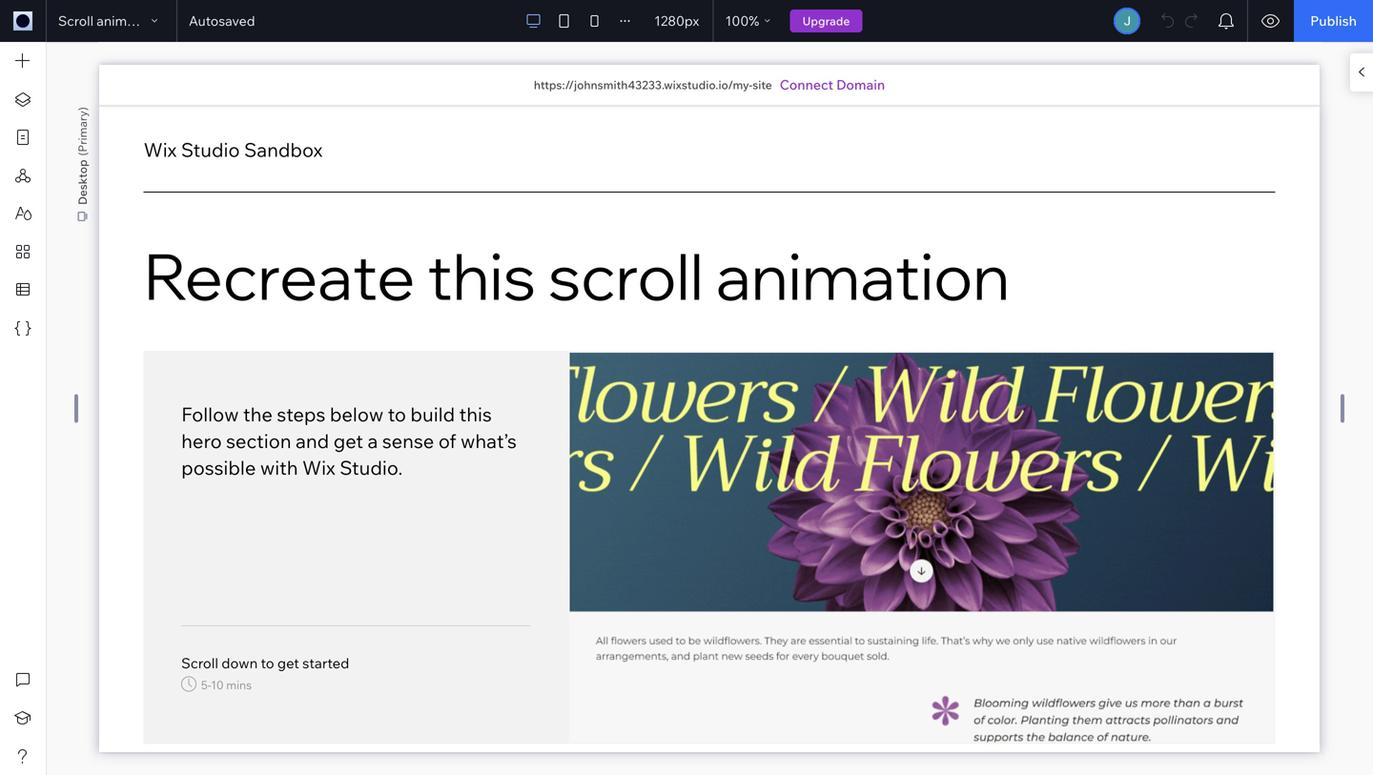 Task type: locate. For each thing, give the bounding box(es) containing it.
publish button
[[1295, 0, 1374, 42]]

autosaved
[[189, 12, 255, 29]]

1280
[[654, 12, 685, 29]]

100 %
[[726, 12, 760, 29]]

%
[[749, 12, 760, 29]]

site
[[753, 78, 772, 92]]



Task type: vqa. For each thing, say whether or not it's contained in the screenshot.
autosaved
yes



Task type: describe. For each thing, give the bounding box(es) containing it.
https://johnsmith43233.wixstudio.io/my-
[[534, 78, 753, 92]]

connect domain button
[[780, 75, 885, 94]]

px
[[685, 12, 699, 29]]

1280 px
[[654, 12, 699, 29]]

connect
[[780, 76, 834, 93]]

domain
[[837, 76, 885, 93]]

https://johnsmith43233.wixstudio.io/my-site connect domain
[[534, 76, 885, 93]]

100
[[726, 12, 749, 29]]

publish
[[1311, 12, 1357, 29]]



